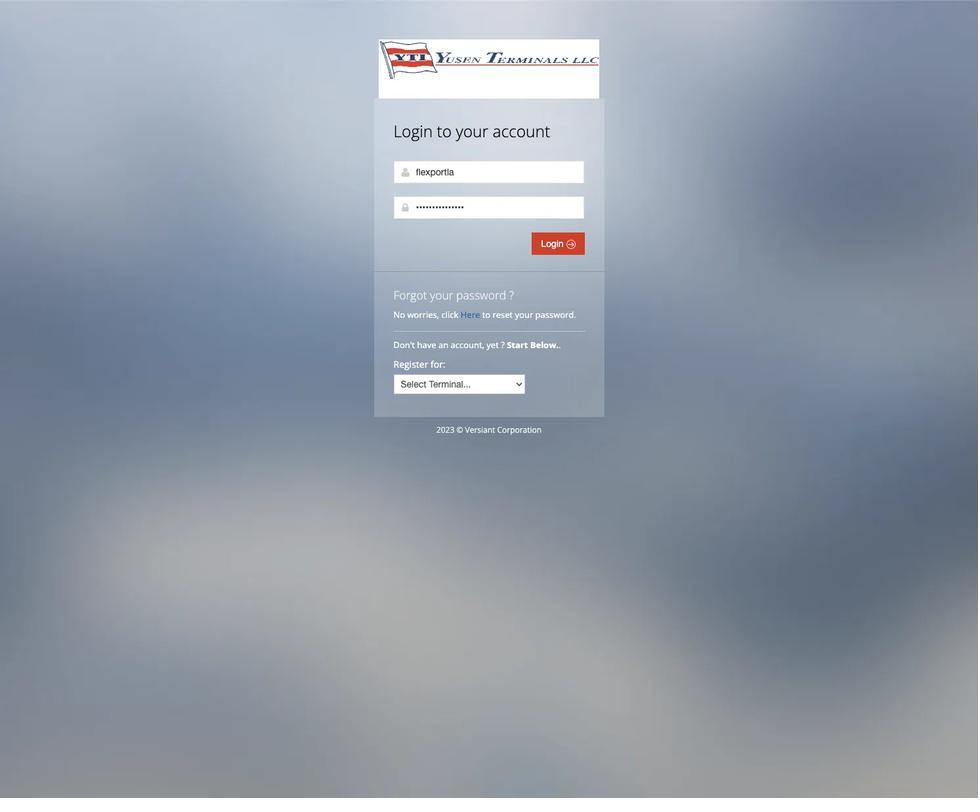 Task type: vqa. For each thing, say whether or not it's contained in the screenshot.
the by within The Import Closed Areas Will Now Be Included When You Check Container Availability And Will Be Real Time.  You Can View The Closed Areas For Upcoming Shifts By Clicking On The Closed Areas Button.
no



Task type: locate. For each thing, give the bounding box(es) containing it.
don't
[[394, 339, 415, 351]]

to up username text field
[[437, 120, 452, 142]]

no
[[394, 309, 405, 321]]

login for login
[[542, 238, 567, 249]]

1 vertical spatial to
[[483, 309, 491, 321]]

forgot
[[394, 287, 427, 303]]

?
[[510, 287, 514, 303], [501, 339, 505, 351]]

2 horizontal spatial your
[[515, 309, 534, 321]]

Username text field
[[394, 161, 584, 183]]

1 vertical spatial login
[[542, 238, 567, 249]]

1 horizontal spatial login
[[542, 238, 567, 249]]

here
[[461, 309, 480, 321]]

©
[[457, 424, 463, 436]]

your
[[456, 120, 489, 142], [430, 287, 454, 303], [515, 309, 534, 321]]

1 horizontal spatial to
[[483, 309, 491, 321]]

to inside forgot your password ? no worries, click here to reset your password.
[[483, 309, 491, 321]]

to
[[437, 120, 452, 142], [483, 309, 491, 321]]

0 vertical spatial your
[[456, 120, 489, 142]]

login inside button
[[542, 238, 567, 249]]

1 horizontal spatial ?
[[510, 287, 514, 303]]

? right yet
[[501, 339, 505, 351]]

Password password field
[[394, 196, 584, 219]]

forgot your password ? no worries, click here to reset your password.
[[394, 287, 577, 321]]

your right reset
[[515, 309, 534, 321]]

0 vertical spatial to
[[437, 120, 452, 142]]

1 horizontal spatial your
[[456, 120, 489, 142]]

to right here 'link'
[[483, 309, 491, 321]]

1 vertical spatial ?
[[501, 339, 505, 351]]

account
[[493, 120, 551, 142]]

password
[[457, 287, 507, 303]]

1 vertical spatial your
[[430, 287, 454, 303]]

password.
[[536, 309, 577, 321]]

your up 'click'
[[430, 287, 454, 303]]

0 horizontal spatial login
[[394, 120, 433, 142]]

2 vertical spatial your
[[515, 309, 534, 321]]

? up reset
[[510, 287, 514, 303]]

click
[[442, 309, 459, 321]]

0 vertical spatial ?
[[510, 287, 514, 303]]

here link
[[461, 309, 480, 321]]

0 vertical spatial login
[[394, 120, 433, 142]]

login for login to your account
[[394, 120, 433, 142]]

your up username text field
[[456, 120, 489, 142]]

login
[[394, 120, 433, 142], [542, 238, 567, 249]]



Task type: describe. For each thing, give the bounding box(es) containing it.
2023
[[437, 424, 455, 436]]

an
[[439, 339, 449, 351]]

register for:
[[394, 358, 446, 371]]

for:
[[431, 358, 446, 371]]

0 horizontal spatial to
[[437, 120, 452, 142]]

start
[[507, 339, 528, 351]]

have
[[418, 339, 437, 351]]

don't have an account, yet ? start below. .
[[394, 339, 564, 351]]

worries,
[[408, 309, 440, 321]]

below.
[[531, 339, 559, 351]]

yet
[[487, 339, 499, 351]]

.
[[559, 339, 561, 351]]

user image
[[400, 167, 411, 177]]

lock image
[[400, 202, 411, 213]]

versiant
[[465, 424, 496, 436]]

2023 © versiant corporation
[[437, 424, 542, 436]]

account,
[[451, 339, 485, 351]]

register
[[394, 358, 429, 371]]

login to your account
[[394, 120, 551, 142]]

? inside forgot your password ? no worries, click here to reset your password.
[[510, 287, 514, 303]]

reset
[[493, 309, 513, 321]]

corporation
[[498, 424, 542, 436]]

swapright image
[[567, 240, 576, 249]]

0 horizontal spatial ?
[[501, 339, 505, 351]]

login button
[[532, 233, 585, 255]]

0 horizontal spatial your
[[430, 287, 454, 303]]



